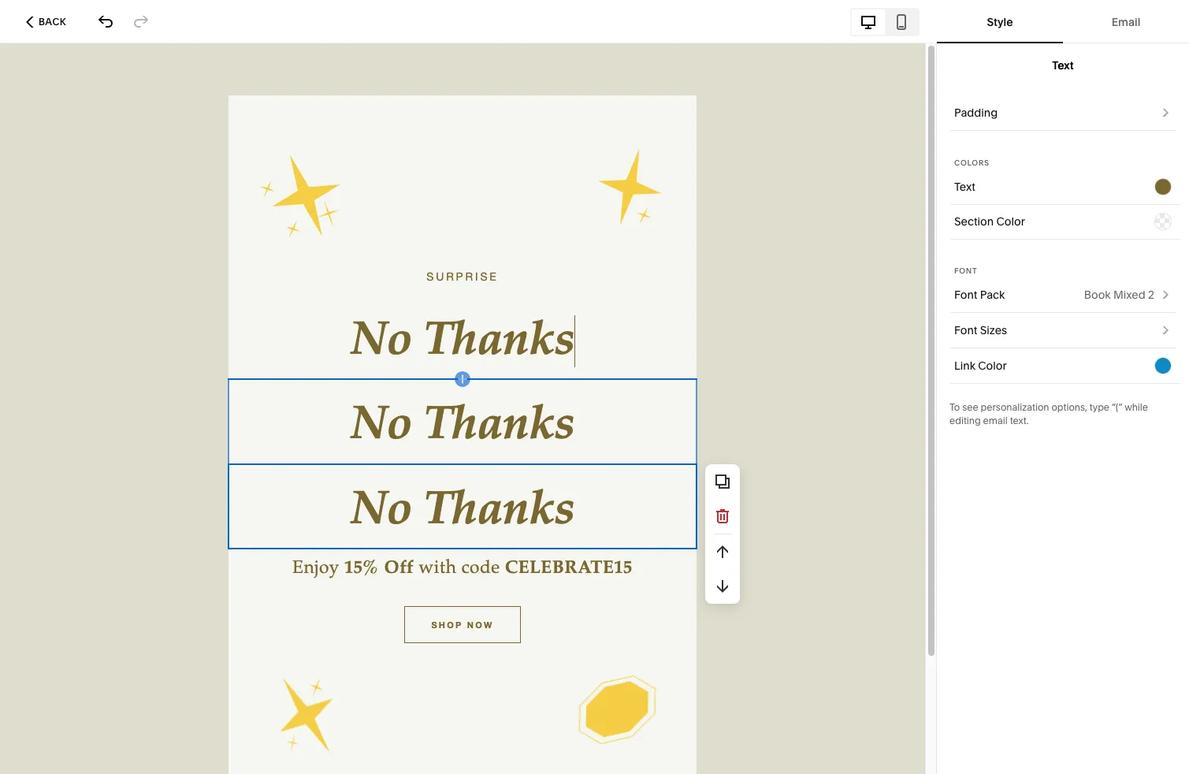 Task type: locate. For each thing, give the bounding box(es) containing it.
shop now link
[[404, 606, 521, 643]]

1 vertical spatial no thanks
[[351, 400, 575, 452]]

2 vertical spatial font
[[955, 323, 978, 337]]

1 thanks from the top
[[424, 315, 575, 367]]

enjoy 15% off with code celebrate15
[[292, 558, 633, 578]]

text down colors
[[955, 180, 976, 194]]

font up font pack at right
[[955, 266, 978, 275]]

text
[[1053, 58, 1074, 72], [955, 180, 976, 194]]

1 font from the top
[[955, 266, 978, 275]]

0 vertical spatial thanks
[[424, 315, 575, 367]]

font left sizes
[[955, 323, 978, 337]]

text.
[[1010, 415, 1029, 426]]

link
[[955, 359, 976, 373]]

1 vertical spatial no
[[351, 400, 412, 452]]

no thanks
[[351, 315, 575, 367], [351, 400, 575, 452], [351, 484, 575, 537]]

back
[[39, 15, 66, 27]]

text down style button
[[1053, 58, 1074, 72]]

3tzcm image
[[132, 13, 150, 30]]

email
[[983, 415, 1008, 426]]

no
[[351, 315, 412, 367], [351, 400, 412, 452], [351, 484, 412, 537]]

shop
[[432, 619, 463, 629]]

1 vertical spatial font
[[955, 288, 978, 302]]

1 no thanks from the top
[[351, 315, 575, 367]]

font left pack on the top
[[955, 288, 978, 302]]

color right the link
[[978, 359, 1007, 373]]

1 vertical spatial color
[[978, 359, 1007, 373]]

2 no thanks from the top
[[351, 400, 575, 452]]

color right section
[[997, 214, 1025, 229]]

font for font pack
[[955, 288, 978, 302]]

code
[[461, 558, 500, 578]]

options,
[[1052, 401, 1088, 413]]

0 vertical spatial no
[[351, 315, 412, 367]]

1 vertical spatial text
[[955, 180, 976, 194]]

2 thanks from the top
[[424, 400, 575, 452]]

2 no from the top
[[351, 400, 412, 452]]

1 vertical spatial thanks
[[424, 400, 575, 452]]

0 vertical spatial text
[[1053, 58, 1074, 72]]

1 horizontal spatial tab list
[[937, 0, 1189, 43]]

while
[[1125, 401, 1148, 413]]

tab list containing style
[[937, 0, 1189, 43]]

"{"
[[1112, 401, 1123, 413]]

to
[[950, 401, 960, 413]]

book mixed 2
[[1084, 288, 1155, 302]]

0 horizontal spatial text
[[955, 180, 976, 194]]

3 no thanks from the top
[[351, 484, 575, 537]]

0 vertical spatial no thanks
[[351, 315, 575, 367]]

2 vertical spatial thanks
[[424, 484, 575, 537]]

0 vertical spatial font
[[955, 266, 978, 275]]

2 font from the top
[[955, 288, 978, 302]]

thanks
[[424, 315, 575, 367], [424, 400, 575, 452], [424, 484, 575, 537]]

color
[[997, 214, 1025, 229], [978, 359, 1007, 373]]

3 font from the top
[[955, 323, 978, 337]]

2 vertical spatial no
[[351, 484, 412, 537]]

celebrate15
[[505, 558, 633, 578]]

0 vertical spatial color
[[997, 214, 1025, 229]]

tab list
[[937, 0, 1189, 43], [852, 9, 918, 34]]

2 vertical spatial no thanks
[[351, 484, 575, 537]]

section color
[[955, 214, 1025, 229]]

pack
[[980, 288, 1005, 302]]

book
[[1084, 288, 1111, 302]]

style button
[[942, 0, 1059, 43]]

personalization
[[981, 401, 1050, 413]]

font
[[955, 266, 978, 275], [955, 288, 978, 302], [955, 323, 978, 337]]



Task type: describe. For each thing, give the bounding box(es) containing it.
0 horizontal spatial tab list
[[852, 9, 918, 34]]

font for font sizes
[[955, 323, 978, 337]]

font pack
[[955, 288, 1005, 302]]

off
[[384, 558, 414, 578]]

email button
[[1068, 0, 1185, 43]]

font for font
[[955, 266, 978, 275]]

1 horizontal spatial text
[[1053, 58, 1074, 72]]

color for section color
[[997, 214, 1025, 229]]

padding
[[955, 106, 998, 120]]

1 no from the top
[[351, 315, 412, 367]]

mixed
[[1114, 288, 1146, 302]]

font sizes
[[955, 323, 1007, 337]]

colors
[[955, 158, 990, 167]]

style
[[987, 15, 1013, 29]]

3 thanks from the top
[[424, 484, 575, 537]]

shop now
[[432, 619, 494, 629]]

sizes
[[980, 323, 1007, 337]]

color for link color
[[978, 359, 1007, 373]]

back button
[[21, 4, 71, 39]]

with
[[419, 558, 457, 578]]

surprise
[[427, 270, 499, 283]]

editing
[[950, 415, 981, 426]]

type
[[1090, 401, 1110, 413]]

now
[[467, 619, 494, 629]]

2
[[1148, 288, 1155, 302]]

15%
[[344, 558, 379, 578]]

email
[[1112, 15, 1141, 29]]

section
[[955, 214, 994, 229]]

to see personalization options, type "{" while editing email text.
[[950, 401, 1148, 426]]

enjoy
[[292, 558, 340, 578]]

3 no from the top
[[351, 484, 412, 537]]

3tzcm image
[[97, 13, 114, 30]]

link color
[[955, 359, 1007, 373]]

see
[[963, 401, 979, 413]]



Task type: vqa. For each thing, say whether or not it's contained in the screenshot.
the rightmost Text
yes



